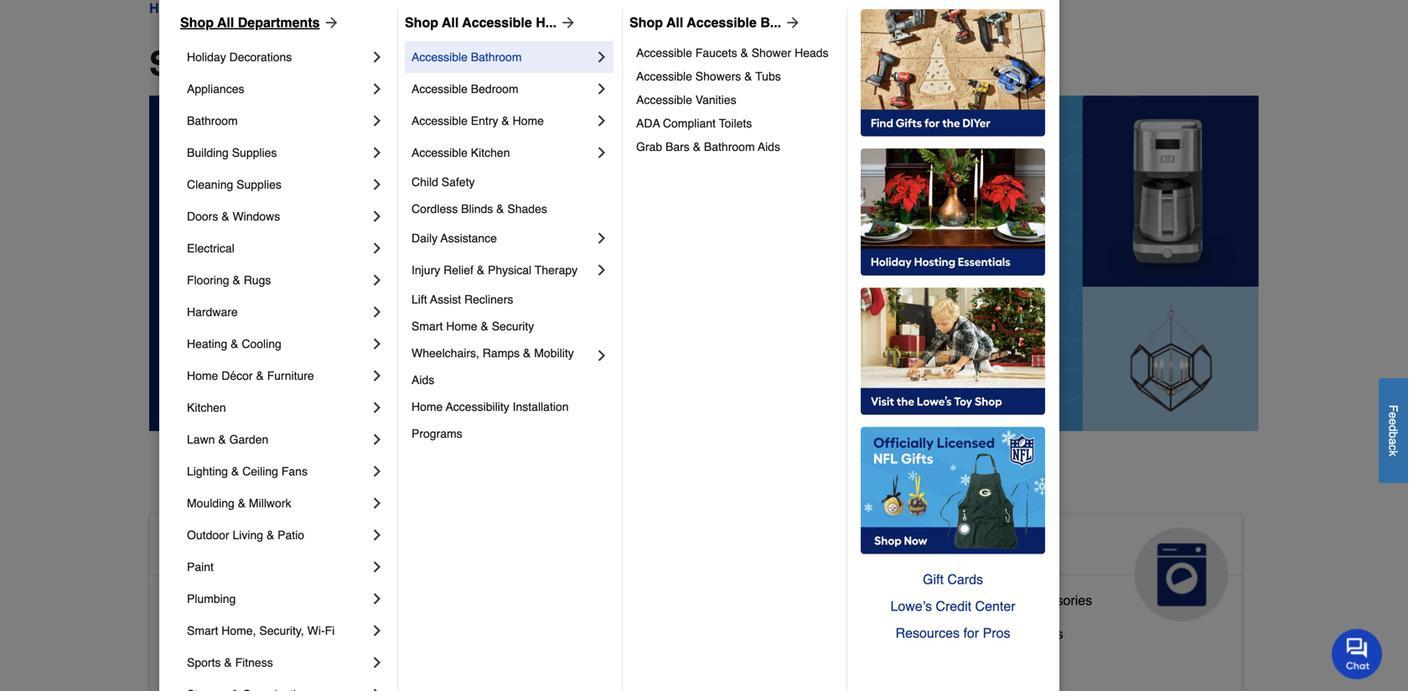 Task type: describe. For each thing, give the bounding box(es) containing it.
& right parts
[[1009, 592, 1018, 608]]

chevron right image for daily assistance
[[594, 230, 610, 247]]

chevron right image for outdoor living & patio
[[369, 527, 386, 543]]

1 vertical spatial bedroom
[[231, 626, 286, 641]]

heating & cooling link
[[187, 328, 369, 360]]

0 vertical spatial appliances link
[[187, 73, 369, 105]]

decorations
[[229, 50, 292, 64]]

injury
[[412, 263, 440, 277]]

chevron right image for sports & fitness
[[369, 654, 386, 671]]

livestock supplies
[[537, 619, 648, 635]]

outdoor
[[187, 528, 229, 542]]

accessible for the right accessible bathroom link
[[412, 50, 468, 64]]

bathroom link
[[187, 105, 369, 137]]

1 vertical spatial accessible entry & home
[[164, 659, 315, 675]]

cordless blinds & shades link
[[412, 195, 610, 222]]

& right sports at bottom left
[[224, 656, 232, 669]]

injury relief & physical therapy link
[[412, 254, 594, 286]]

accessible for left accessible bathroom link
[[164, 592, 228, 608]]

wheelchairs, ramps & mobility aids
[[412, 346, 577, 387]]

accessible for accessible showers & tubs link
[[636, 70, 693, 83]]

building
[[187, 146, 229, 159]]

entry for the right accessible entry & home 'link'
[[471, 114, 499, 127]]

appliance parts & accessories link
[[911, 589, 1093, 622]]

daily
[[412, 231, 438, 245]]

home inside home accessibility installation programs
[[412, 400, 443, 413]]

lowe's credit center link
[[861, 593, 1046, 620]]

chevron right image for building supplies
[[369, 144, 386, 161]]

recliners
[[465, 293, 514, 306]]

holiday decorations link
[[187, 41, 369, 73]]

installation
[[513, 400, 569, 413]]

accessible for accessible faucets & shower heads link
[[636, 46, 693, 60]]

shop all accessible h... link
[[405, 13, 577, 33]]

accessible for accessible vanities link
[[636, 93, 693, 107]]

bathroom up building
[[187, 114, 238, 127]]

smart for smart home & security
[[412, 320, 443, 333]]

plumbing link
[[187, 583, 369, 615]]

accessible for bottom accessible entry & home 'link'
[[164, 659, 228, 675]]

paint link
[[187, 551, 369, 583]]

smart for smart home, security, wi-fi
[[187, 624, 218, 637]]

daily assistance
[[412, 231, 497, 245]]

outdoor living & patio link
[[187, 519, 369, 551]]

tubs
[[756, 70, 781, 83]]

departments for shop all departments
[[293, 44, 498, 83]]

daily assistance link
[[412, 222, 594, 254]]

chevron right image for flooring & rugs
[[369, 272, 386, 288]]

child safety
[[412, 175, 475, 189]]

& left millwork
[[238, 496, 246, 510]]

center
[[976, 598, 1016, 614]]

1 vertical spatial accessible entry & home link
[[164, 656, 315, 689]]

ceiling
[[242, 465, 278, 478]]

chevron right image for accessible bedroom
[[594, 81, 610, 97]]

animal
[[537, 534, 615, 561]]

aids for wheelchairs, ramps & mobility aids
[[412, 373, 435, 387]]

wi-
[[307, 624, 325, 637]]

beds,
[[561, 653, 595, 668]]

moulding & millwork link
[[187, 487, 369, 519]]

f e e d b a c k button
[[1379, 378, 1409, 483]]

paint
[[187, 560, 214, 574]]

0 horizontal spatial accessible bathroom
[[164, 592, 290, 608]]

home décor & furniture
[[187, 369, 314, 382]]

gift cards
[[923, 572, 984, 587]]

resources for pros
[[896, 625, 1011, 641]]

child
[[412, 175, 439, 189]]

moulding
[[187, 496, 235, 510]]

heating & cooling
[[187, 337, 282, 351]]

safety
[[442, 175, 475, 189]]

building supplies link
[[187, 137, 369, 169]]

sports & fitness
[[187, 656, 273, 669]]

h...
[[536, 15, 557, 30]]

chevron right image for heating & cooling
[[369, 335, 386, 352]]

shop all accessible b...
[[630, 15, 782, 30]]

holiday hosting essentials. image
[[861, 148, 1046, 276]]

appliance
[[911, 592, 970, 608]]

flooring
[[187, 273, 229, 287]]

cleaning supplies
[[187, 178, 282, 191]]

0 horizontal spatial accessible bedroom link
[[164, 622, 286, 656]]

& left pros
[[972, 626, 981, 641]]

& left cooling
[[231, 337, 239, 351]]

1 e from the top
[[1387, 412, 1401, 418]]

home accessibility installation programs link
[[412, 393, 610, 447]]

sports & fitness link
[[187, 647, 369, 678]]

accessible home image
[[388, 527, 482, 621]]

departments for shop all departments
[[238, 15, 320, 30]]

supplies for livestock supplies
[[597, 619, 648, 635]]

doors & windows
[[187, 210, 280, 223]]

0 horizontal spatial accessible bathroom link
[[164, 589, 290, 622]]

& down smart home, security, wi-fi "link"
[[266, 659, 275, 675]]

home accessibility installation programs
[[412, 400, 572, 440]]

shop all departments link
[[180, 13, 340, 33]]

chevron right image for appliances
[[369, 81, 386, 97]]

shop for shop all accessible h...
[[405, 15, 439, 30]]

fi
[[325, 624, 335, 637]]

resources
[[896, 625, 960, 641]]

ada compliant toilets link
[[636, 112, 835, 135]]

compliant
[[663, 117, 716, 130]]

beverage
[[911, 626, 968, 641]]

aids for grab bars & bathroom aids
[[758, 140, 781, 153]]

f
[[1387, 405, 1401, 412]]

0 vertical spatial accessible entry & home
[[412, 114, 544, 127]]

supplies for cleaning supplies
[[237, 178, 282, 191]]

mobility
[[534, 346, 574, 360]]

c
[[1387, 444, 1401, 450]]

1 horizontal spatial appliances
[[911, 534, 1036, 561]]

garden
[[229, 433, 269, 446]]

patio
[[278, 528, 304, 542]]

pet inside 'link'
[[537, 653, 557, 668]]

appliance parts & accessories
[[911, 592, 1093, 608]]

0 horizontal spatial furniture
[[267, 369, 314, 382]]

toilets
[[719, 117, 752, 130]]

cordless blinds & shades
[[412, 202, 547, 216]]

arrow right image for shop all accessible h...
[[557, 14, 577, 31]]

blinds
[[461, 202, 493, 216]]

livestock
[[537, 619, 593, 635]]

& right lawn at the left bottom
[[218, 433, 226, 446]]

heads
[[795, 46, 829, 60]]

chevron right image for cleaning supplies
[[369, 176, 386, 193]]

accessible showers & tubs
[[636, 70, 781, 83]]

fans
[[282, 465, 308, 478]]

accessible for the right accessible entry & home 'link'
[[412, 114, 468, 127]]

& inside wheelchairs, ramps & mobility aids
[[523, 346, 531, 360]]

accessible kitchen link
[[412, 137, 594, 169]]

accessible faucets & shower heads link
[[636, 41, 835, 65]]

1 horizontal spatial accessible entry & home link
[[412, 105, 594, 137]]

resources for pros link
[[861, 620, 1046, 647]]

lighting
[[187, 465, 228, 478]]

windows
[[233, 210, 280, 223]]

holiday
[[187, 50, 226, 64]]

kitchen inside 'link'
[[187, 401, 226, 414]]

chevron right image for moulding & millwork
[[369, 495, 386, 512]]

therapy
[[535, 263, 578, 277]]

lift
[[412, 293, 427, 306]]

pet inside animal & pet care
[[645, 534, 682, 561]]

accessible for the topmost accessible bedroom link
[[412, 82, 468, 96]]

chevron right image for accessible entry & home
[[594, 112, 610, 129]]



Task type: locate. For each thing, give the bounding box(es) containing it.
showers
[[696, 70, 742, 83]]

1 vertical spatial accessible bathroom link
[[164, 589, 290, 622]]

sports
[[187, 656, 221, 669]]

shop
[[180, 15, 214, 30], [405, 15, 439, 30], [630, 15, 663, 30]]

& right doors
[[222, 210, 229, 223]]

1 horizontal spatial bedroom
[[471, 82, 519, 96]]

chevron right image for holiday decorations
[[369, 49, 386, 65]]

1 horizontal spatial shop
[[405, 15, 439, 30]]

0 vertical spatial kitchen
[[471, 146, 510, 159]]

& up accessible showers & tubs link
[[741, 46, 749, 60]]

accessible bedroom up sports & fitness
[[164, 626, 286, 641]]

1 arrow right image from the left
[[320, 14, 340, 31]]

smart down lift
[[412, 320, 443, 333]]

1 vertical spatial furniture
[[665, 653, 718, 668]]

3 arrow right image from the left
[[782, 14, 802, 31]]

& left the ceiling
[[231, 465, 239, 478]]

chevron right image for wheelchairs, ramps & mobility aids
[[594, 347, 610, 364]]

vanities
[[696, 93, 737, 107]]

chevron right image for plumbing
[[369, 590, 386, 607]]

1 horizontal spatial appliances link
[[897, 514, 1243, 621]]

wheelchairs, ramps & mobility aids link
[[412, 340, 594, 393]]

ada
[[636, 117, 660, 130]]

aids inside wheelchairs, ramps & mobility aids
[[412, 373, 435, 387]]

chat invite button image
[[1333, 628, 1384, 679]]

accessible bedroom link
[[412, 73, 594, 105], [164, 622, 286, 656]]

0 horizontal spatial smart
[[187, 624, 218, 637]]

chevron right image for injury relief & physical therapy
[[594, 262, 610, 278]]

1 vertical spatial accessible bedroom link
[[164, 622, 286, 656]]

1 horizontal spatial entry
[[471, 114, 499, 127]]

0 horizontal spatial accessible bedroom
[[164, 626, 286, 641]]

accessible for the left accessible bedroom link
[[164, 626, 228, 641]]

0 horizontal spatial appliances link
[[187, 73, 369, 105]]

& right houses,
[[652, 653, 661, 668]]

2 arrow right image from the left
[[557, 14, 577, 31]]

0 vertical spatial aids
[[758, 140, 781, 153]]

chevron right image for lawn & garden
[[369, 431, 386, 448]]

0 vertical spatial accessible entry & home link
[[412, 105, 594, 137]]

chevron right image for smart home, security, wi-fi
[[369, 622, 386, 639]]

1 horizontal spatial kitchen
[[471, 146, 510, 159]]

& up the accessible kitchen link
[[502, 114, 510, 127]]

accessible entry & home up accessible kitchen
[[412, 114, 544, 127]]

accessible entry & home
[[412, 114, 544, 127], [164, 659, 315, 675]]

officially licensed n f l gifts. shop now. image
[[861, 427, 1046, 554]]

lift assist recliners link
[[412, 286, 610, 313]]

shop for shop all accessible b...
[[630, 15, 663, 30]]

accessible vanities link
[[636, 88, 835, 112]]

plumbing
[[187, 592, 236, 605]]

1 vertical spatial accessible bathroom
[[164, 592, 290, 608]]

animal & pet care
[[537, 534, 682, 588]]

& left rugs on the left of the page
[[233, 273, 241, 287]]

accessible bathroom up home,
[[164, 592, 290, 608]]

lawn & garden
[[187, 433, 269, 446]]

e up 'b'
[[1387, 418, 1401, 425]]

entry for bottom accessible entry & home 'link'
[[231, 659, 263, 675]]

parts
[[974, 592, 1005, 608]]

animal & pet care image
[[762, 527, 856, 621]]

1 horizontal spatial accessible bedroom
[[412, 82, 519, 96]]

hardware
[[187, 305, 238, 319]]

chevron right image for bathroom
[[369, 112, 386, 129]]

supplies inside livestock supplies link
[[597, 619, 648, 635]]

accessible entry & home link up accessible kitchen
[[412, 105, 594, 137]]

& inside "link"
[[222, 210, 229, 223]]

chevron right image for accessible kitchen
[[594, 144, 610, 161]]

accessible entry & home down home,
[[164, 659, 315, 675]]

0 horizontal spatial kitchen
[[187, 401, 226, 414]]

shower
[[752, 46, 792, 60]]

fitness
[[235, 656, 273, 669]]

accessible home
[[164, 534, 358, 561]]

accessible bathroom link down shop all accessible h... link at left
[[412, 41, 594, 73]]

animal & pet care link
[[524, 514, 869, 621]]

0 horizontal spatial accessible entry & home
[[164, 659, 315, 675]]

& right 'animal'
[[622, 534, 639, 561]]

smart home, security, wi-fi
[[187, 624, 335, 637]]

rugs
[[244, 273, 271, 287]]

0 vertical spatial entry
[[471, 114, 499, 127]]

chevron right image for lighting & ceiling fans
[[369, 463, 386, 480]]

accessible bathroom down shop all accessible h...
[[412, 50, 522, 64]]

all for shop all accessible b...
[[667, 15, 684, 30]]

chevron right image for paint
[[369, 559, 386, 575]]

arrow right image inside shop all accessible b... link
[[782, 14, 802, 31]]

& right décor
[[256, 369, 264, 382]]

arrow right image for shop all accessible b...
[[782, 14, 802, 31]]

accessible showers & tubs link
[[636, 65, 835, 88]]

1 vertical spatial entry
[[231, 659, 263, 675]]

flooring & rugs
[[187, 273, 271, 287]]

assist
[[430, 293, 461, 306]]

2 horizontal spatial arrow right image
[[782, 14, 802, 31]]

beverage & wine chillers link
[[911, 622, 1064, 656]]

all for shop all accessible h...
[[442, 15, 459, 30]]

0 horizontal spatial bedroom
[[231, 626, 286, 641]]

gift cards link
[[861, 566, 1046, 593]]

faucets
[[696, 46, 738, 60]]

entry down home,
[[231, 659, 263, 675]]

2 shop from the left
[[405, 15, 439, 30]]

chevron right image
[[369, 49, 386, 65], [594, 49, 610, 65], [594, 81, 610, 97], [594, 112, 610, 129], [594, 262, 610, 278], [369, 335, 386, 352], [369, 527, 386, 543], [369, 590, 386, 607], [369, 622, 386, 639], [369, 654, 386, 671], [369, 686, 386, 691]]

accessible bedroom link up sports & fitness
[[164, 622, 286, 656]]

1 horizontal spatial aids
[[758, 140, 781, 153]]

cards
[[948, 572, 984, 587]]

chevron right image for accessible bathroom
[[594, 49, 610, 65]]

accessible bathroom link up home,
[[164, 589, 290, 622]]

1 horizontal spatial accessible bathroom
[[412, 50, 522, 64]]

arrow right image for shop all departments
[[320, 14, 340, 31]]

0 horizontal spatial appliances
[[187, 82, 244, 96]]

0 vertical spatial departments
[[238, 15, 320, 30]]

chevron right image for doors & windows
[[369, 208, 386, 225]]

bathroom down the toilets
[[704, 140, 755, 153]]

1 vertical spatial accessible bedroom
[[164, 626, 286, 641]]

0 vertical spatial accessible bathroom
[[412, 50, 522, 64]]

f e e d b a c k
[[1387, 405, 1401, 456]]

b
[[1387, 431, 1401, 438]]

accessible for the accessible kitchen link
[[412, 146, 468, 159]]

home,
[[222, 624, 256, 637]]

bathroom down shop all accessible h... link at left
[[471, 50, 522, 64]]

1 shop from the left
[[180, 15, 214, 30]]

appliances image
[[1135, 527, 1229, 621]]

care
[[537, 561, 589, 588]]

2 horizontal spatial shop
[[630, 15, 663, 30]]

lighting & ceiling fans link
[[187, 455, 369, 487]]

beverage & wine chillers
[[911, 626, 1064, 641]]

supplies up houses,
[[597, 619, 648, 635]]

0 vertical spatial furniture
[[267, 369, 314, 382]]

smart home & security link
[[412, 313, 610, 340]]

supplies inside cleaning supplies link
[[237, 178, 282, 191]]

chevron right image for kitchen
[[369, 399, 386, 416]]

ada compliant toilets
[[636, 117, 752, 130]]

a
[[1387, 438, 1401, 444]]

arrow right image inside shop all accessible h... link
[[557, 14, 577, 31]]

& right 'blinds'
[[497, 202, 504, 216]]

cordless
[[412, 202, 458, 216]]

enjoy savings year-round. no matter what you're shopping for, find what you need at a great price. image
[[149, 96, 1260, 431]]

doors
[[187, 210, 218, 223]]

1 horizontal spatial accessible bathroom link
[[412, 41, 594, 73]]

1 vertical spatial aids
[[412, 373, 435, 387]]

electrical
[[187, 242, 235, 255]]

lighting & ceiling fans
[[187, 465, 308, 478]]

chevron right image for hardware
[[369, 304, 386, 320]]

1 vertical spatial pet
[[537, 653, 557, 668]]

kitchen up 'child safety' link
[[471, 146, 510, 159]]

supplies
[[232, 146, 277, 159], [237, 178, 282, 191], [597, 619, 648, 635]]

child safety link
[[412, 169, 610, 195]]

supplies up windows
[[237, 178, 282, 191]]

kitchen
[[471, 146, 510, 159], [187, 401, 226, 414]]

for
[[964, 625, 980, 641]]

supplies up cleaning supplies
[[232, 146, 277, 159]]

cleaning supplies link
[[187, 169, 369, 200]]

wine
[[985, 626, 1015, 641]]

0 horizontal spatial accessible entry & home link
[[164, 656, 315, 689]]

0 vertical spatial accessible bedroom
[[412, 82, 519, 96]]

0 vertical spatial supplies
[[232, 146, 277, 159]]

0 vertical spatial bedroom
[[471, 82, 519, 96]]

bedroom up the accessible kitchen link
[[471, 82, 519, 96]]

1 vertical spatial supplies
[[237, 178, 282, 191]]

& left patio
[[267, 528, 274, 542]]

0 horizontal spatial pet
[[537, 653, 557, 668]]

appliances down holiday
[[187, 82, 244, 96]]

flooring & rugs link
[[187, 264, 369, 296]]

1 horizontal spatial furniture
[[665, 653, 718, 668]]

& right bars
[[693, 140, 701, 153]]

0 vertical spatial smart
[[412, 320, 443, 333]]

physical
[[488, 263, 532, 277]]

millwork
[[249, 496, 291, 510]]

3 shop from the left
[[630, 15, 663, 30]]

lawn & garden link
[[187, 423, 369, 455]]

& right ramps on the bottom left of page
[[523, 346, 531, 360]]

1 horizontal spatial smart
[[412, 320, 443, 333]]

shop for shop all departments
[[180, 15, 214, 30]]

accessible bedroom up accessible kitchen
[[412, 82, 519, 96]]

1 horizontal spatial accessible bedroom link
[[412, 73, 594, 105]]

pet beds, houses, & furniture link
[[537, 649, 718, 683]]

find gifts for the diyer. image
[[861, 9, 1046, 137]]

accessible faucets & shower heads
[[636, 46, 829, 60]]

arrow right image
[[320, 14, 340, 31], [557, 14, 577, 31], [782, 14, 802, 31]]

0 vertical spatial appliances
[[187, 82, 244, 96]]

home décor & furniture link
[[187, 360, 369, 392]]

lawn
[[187, 433, 215, 446]]

all for shop all departments
[[217, 15, 234, 30]]

0 vertical spatial accessible bedroom link
[[412, 73, 594, 105]]

0 horizontal spatial arrow right image
[[320, 14, 340, 31]]

accessible bedroom
[[412, 82, 519, 96], [164, 626, 286, 641]]

smart home, security, wi-fi link
[[187, 615, 369, 647]]

livestock supplies link
[[537, 615, 648, 649]]

smart up sports at bottom left
[[187, 624, 218, 637]]

furniture up kitchen 'link'
[[267, 369, 314, 382]]

credit
[[936, 598, 972, 614]]

1 vertical spatial kitchen
[[187, 401, 226, 414]]

d
[[1387, 425, 1401, 431]]

aids down ada compliant toilets link
[[758, 140, 781, 153]]

1 horizontal spatial arrow right image
[[557, 14, 577, 31]]

smart home & security
[[412, 320, 534, 333]]

2 vertical spatial supplies
[[597, 619, 648, 635]]

home link
[[149, 0, 187, 18]]

1 horizontal spatial pet
[[645, 534, 682, 561]]

appliances up cards
[[911, 534, 1036, 561]]

accessible entry & home link down home,
[[164, 656, 315, 689]]

furniture
[[267, 369, 314, 382], [665, 653, 718, 668]]

accessible bedroom link up the accessible kitchen link
[[412, 73, 594, 105]]

holiday decorations
[[187, 50, 292, 64]]

bedroom up fitness
[[231, 626, 286, 641]]

shop all accessible h...
[[405, 15, 557, 30]]

1 vertical spatial smart
[[187, 624, 218, 637]]

chillers
[[1019, 626, 1064, 641]]

accessories
[[1021, 592, 1093, 608]]

accessible bathroom link
[[412, 41, 594, 73], [164, 589, 290, 622]]

1 vertical spatial appliances link
[[897, 514, 1243, 621]]

1 horizontal spatial accessible entry & home
[[412, 114, 544, 127]]

& left tubs
[[745, 70, 753, 83]]

aids down wheelchairs,
[[412, 373, 435, 387]]

arrow right image inside shop all departments link
[[320, 14, 340, 31]]

furniture right houses,
[[665, 653, 718, 668]]

shades
[[508, 202, 547, 216]]

supplies for building supplies
[[232, 146, 277, 159]]

0 horizontal spatial aids
[[412, 373, 435, 387]]

accessible vanities
[[636, 93, 737, 107]]

& down recliners
[[481, 320, 489, 333]]

chevron right image for electrical
[[369, 240, 386, 257]]

1 vertical spatial appliances
[[911, 534, 1036, 561]]

outdoor living & patio
[[187, 528, 304, 542]]

furniture inside 'link'
[[665, 653, 718, 668]]

aids
[[758, 140, 781, 153], [412, 373, 435, 387]]

appliances link down decorations
[[187, 73, 369, 105]]

& inside animal & pet care
[[622, 534, 639, 561]]

2 e from the top
[[1387, 418, 1401, 425]]

0 vertical spatial pet
[[645, 534, 682, 561]]

chevron right image
[[369, 81, 386, 97], [369, 112, 386, 129], [369, 144, 386, 161], [594, 144, 610, 161], [369, 176, 386, 193], [369, 208, 386, 225], [594, 230, 610, 247], [369, 240, 386, 257], [369, 272, 386, 288], [369, 304, 386, 320], [594, 347, 610, 364], [369, 367, 386, 384], [369, 399, 386, 416], [369, 431, 386, 448], [369, 463, 386, 480], [369, 495, 386, 512], [369, 559, 386, 575]]

bathroom up smart home, security, wi-fi
[[231, 592, 290, 608]]

programs
[[412, 427, 463, 440]]

appliances link up chillers
[[897, 514, 1243, 621]]

1 vertical spatial departments
[[293, 44, 498, 83]]

0 vertical spatial accessible bathroom link
[[412, 41, 594, 73]]

& right relief
[[477, 263, 485, 277]]

0 horizontal spatial shop
[[180, 15, 214, 30]]

moulding & millwork
[[187, 496, 291, 510]]

supplies inside building supplies link
[[232, 146, 277, 159]]

entry up the accessible kitchen link
[[471, 114, 499, 127]]

building supplies
[[187, 146, 277, 159]]

e up the d
[[1387, 412, 1401, 418]]

kitchen up lawn at the left bottom
[[187, 401, 226, 414]]

smart inside "link"
[[187, 624, 218, 637]]

visit the lowe's toy shop. image
[[861, 288, 1046, 415]]

lowe's
[[891, 598, 932, 614]]

houses,
[[599, 653, 648, 668]]

0 horizontal spatial entry
[[231, 659, 263, 675]]

chevron right image for home décor & furniture
[[369, 367, 386, 384]]



Task type: vqa. For each thing, say whether or not it's contained in the screenshot.
LIVESTOCK SUPPLIES link
yes



